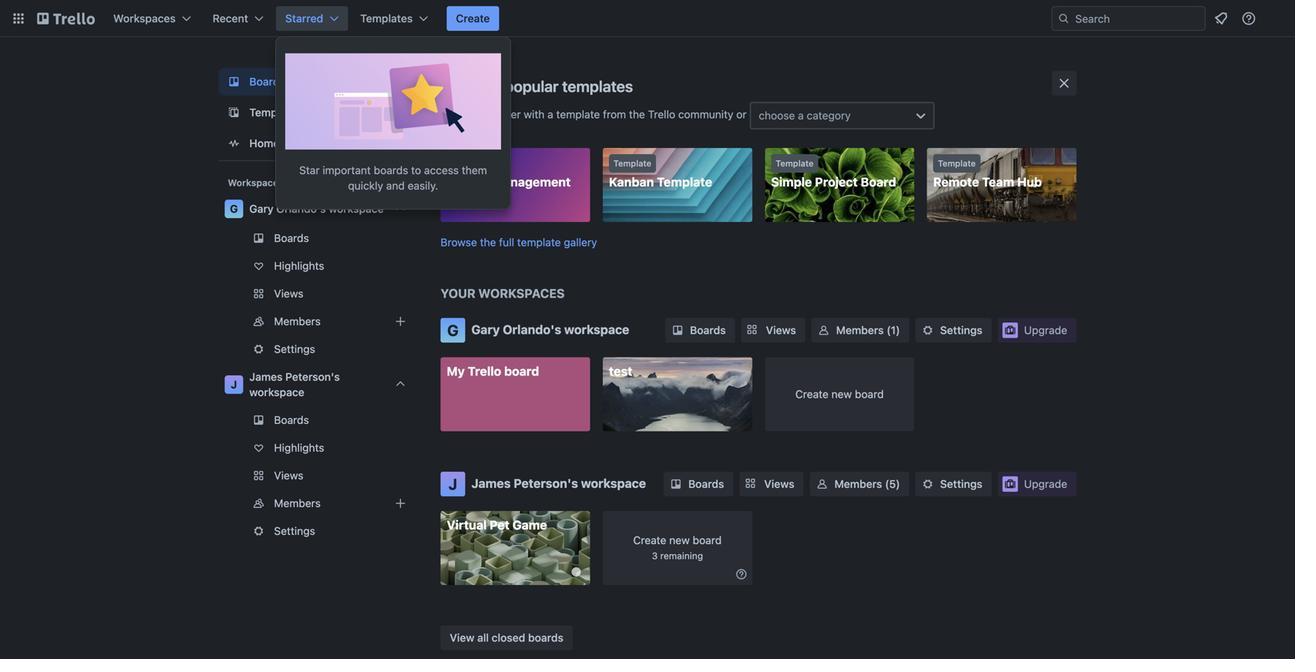 Task type: locate. For each thing, give the bounding box(es) containing it.
your
[[441, 286, 476, 301]]

gary down home
[[249, 202, 274, 215]]

0 horizontal spatial trello
[[468, 364, 502, 379]]

pet
[[490, 518, 510, 533]]

create
[[456, 12, 490, 25], [796, 388, 829, 401], [634, 534, 667, 547]]

highlights
[[274, 260, 324, 272], [274, 442, 324, 454]]

project inside template project management
[[447, 175, 490, 189]]

0 horizontal spatial j
[[231, 378, 237, 391]]

board inside create new board 3 remaining
[[693, 534, 722, 547]]

1 horizontal spatial board
[[693, 534, 722, 547]]

new inside create new board 3 remaining
[[670, 534, 690, 547]]

1 horizontal spatial james peterson's workspace
[[472, 476, 646, 491]]

upgrade for j
[[1025, 478, 1068, 490]]

(1)
[[887, 324, 900, 337]]

new up remaining
[[670, 534, 690, 547]]

home link
[[219, 130, 416, 157]]

trello left community
[[648, 108, 676, 121]]

1 vertical spatial new
[[670, 534, 690, 547]]

new
[[832, 388, 852, 401], [670, 534, 690, 547]]

1 add image from the top
[[391, 312, 410, 331]]

2 add image from the top
[[391, 494, 410, 513]]

trello right my
[[468, 364, 502, 379]]

0 vertical spatial orlando's
[[276, 202, 326, 215]]

gary orlando's workspace down workspaces
[[472, 322, 630, 337]]

a right with
[[548, 108, 554, 121]]

2 highlights from the top
[[274, 442, 324, 454]]

board right my
[[504, 364, 539, 379]]

1 vertical spatial james peterson's workspace
[[472, 476, 646, 491]]

0 vertical spatial highlights link
[[219, 254, 416, 278]]

g down the "your"
[[447, 321, 459, 339]]

0 vertical spatial board
[[504, 364, 539, 379]]

them
[[462, 164, 487, 177]]

1 vertical spatial templates
[[249, 106, 302, 119]]

starred board image
[[285, 46, 501, 150]]

0 vertical spatial g
[[230, 202, 238, 215]]

1 vertical spatial sm image
[[734, 567, 749, 582]]

2 highlights link from the top
[[219, 436, 416, 460]]

orlando's
[[276, 202, 326, 215], [503, 322, 562, 337]]

new down members (1) at right
[[832, 388, 852, 401]]

peterson's
[[286, 371, 340, 383], [514, 476, 578, 491]]

gary
[[249, 202, 274, 215], [472, 322, 500, 337]]

1 vertical spatial upgrade
[[1025, 478, 1068, 490]]

template right full
[[517, 236, 561, 249]]

template down templates at the top of page
[[556, 108, 600, 121]]

2 vertical spatial create
[[634, 534, 667, 547]]

0 vertical spatial james peterson's workspace
[[249, 371, 340, 399]]

1 horizontal spatial peterson's
[[514, 476, 578, 491]]

1 vertical spatial orlando's
[[503, 322, 562, 337]]

sm image left members (5)
[[815, 477, 830, 492]]

1 highlights from the top
[[274, 260, 324, 272]]

members link
[[219, 309, 416, 334], [219, 491, 416, 516]]

project
[[447, 175, 490, 189], [815, 175, 858, 189]]

1 upgrade button from the top
[[998, 318, 1077, 343]]

1 horizontal spatial the
[[629, 108, 645, 121]]

settings link
[[916, 318, 992, 343], [219, 337, 416, 362], [916, 472, 992, 497], [219, 519, 416, 544]]

highlights link
[[219, 254, 416, 278], [219, 436, 416, 460]]

1 horizontal spatial workspaces
[[228, 177, 284, 188]]

0 vertical spatial gary
[[249, 202, 274, 215]]

1 horizontal spatial boards
[[528, 632, 564, 644]]

going
[[461, 108, 489, 121]]

1 vertical spatial peterson's
[[514, 476, 578, 491]]

workspaces inside workspaces popup button
[[113, 12, 176, 25]]

boards link
[[219, 68, 416, 96], [219, 226, 416, 251], [666, 318, 735, 343], [219, 408, 416, 433], [664, 472, 734, 497]]

0 vertical spatial upgrade
[[1025, 324, 1068, 337]]

full
[[499, 236, 514, 249]]

1 upgrade from the top
[[1025, 324, 1068, 337]]

remote
[[934, 175, 980, 189]]

0 vertical spatial add image
[[391, 312, 410, 331]]

the left full
[[480, 236, 496, 249]]

test link
[[603, 357, 753, 432]]

important
[[323, 164, 371, 177]]

0 vertical spatial templates
[[360, 12, 413, 25]]

popular
[[505, 77, 559, 95]]

2 upgrade button from the top
[[998, 472, 1077, 497]]

templates
[[360, 12, 413, 25], [249, 106, 302, 119]]

from
[[603, 108, 626, 121]]

management
[[493, 175, 571, 189]]

recent button
[[204, 6, 273, 31]]

recent
[[213, 12, 248, 25]]

1 vertical spatial highlights link
[[219, 436, 416, 460]]

boards up and
[[374, 164, 408, 177]]

0 vertical spatial gary orlando's workspace
[[249, 202, 384, 215]]

browse the full template gallery
[[441, 236, 597, 249]]

1 horizontal spatial a
[[798, 109, 804, 122]]

0 horizontal spatial boards
[[374, 164, 408, 177]]

create inside create new board 3 remaining
[[634, 534, 667, 547]]

g
[[230, 202, 238, 215], [447, 321, 459, 339]]

templates
[[562, 77, 633, 95]]

1 vertical spatial highlights
[[274, 442, 324, 454]]

open information menu image
[[1242, 11, 1257, 26]]

project left board
[[815, 175, 858, 189]]

create new board 3 remaining
[[634, 534, 722, 561]]

0 horizontal spatial sm image
[[734, 567, 749, 582]]

upgrade button
[[998, 318, 1077, 343], [998, 472, 1077, 497]]

0 horizontal spatial new
[[670, 534, 690, 547]]

1 highlights link from the top
[[219, 254, 416, 278]]

0 vertical spatial workspaces
[[113, 12, 176, 25]]

members
[[274, 315, 321, 328], [837, 324, 884, 337], [835, 478, 883, 490], [274, 497, 321, 510]]

1 vertical spatial james
[[472, 476, 511, 491]]

my trello board
[[447, 364, 539, 379]]

template remote team hub
[[934, 158, 1042, 189]]

Search field
[[1070, 7, 1205, 30]]

members (5)
[[835, 478, 900, 490]]

0 horizontal spatial board
[[504, 364, 539, 379]]

1 vertical spatial create
[[796, 388, 829, 401]]

1 horizontal spatial gary
[[472, 322, 500, 337]]

add image for gary orlando's workspace
[[391, 312, 410, 331]]

gary down the your workspaces
[[472, 322, 500, 337]]

workspace
[[329, 202, 384, 215], [565, 322, 630, 337], [249, 386, 305, 399], [581, 476, 646, 491]]

1 horizontal spatial project
[[815, 175, 858, 189]]

0 horizontal spatial james
[[249, 371, 283, 383]]

board
[[504, 364, 539, 379], [855, 388, 884, 401], [693, 534, 722, 547]]

0 vertical spatial new
[[832, 388, 852, 401]]

james inside james peterson's workspace
[[249, 371, 283, 383]]

1 vertical spatial members link
[[219, 491, 416, 516]]

views
[[274, 287, 304, 300], [766, 324, 796, 337], [274, 469, 304, 482], [765, 478, 795, 490]]

1 horizontal spatial j
[[449, 475, 457, 493]]

templates inside templates link
[[249, 106, 302, 119]]

board down members (1) at right
[[855, 388, 884, 401]]

template
[[452, 158, 490, 169], [614, 158, 652, 169], [776, 158, 814, 169], [938, 158, 976, 169], [657, 175, 713, 189]]

test
[[609, 364, 633, 379]]

add image
[[391, 312, 410, 331], [391, 494, 410, 513]]

1 vertical spatial the
[[480, 236, 496, 249]]

orlando's down workspaces
[[503, 322, 562, 337]]

0 vertical spatial members link
[[219, 309, 416, 334]]

boards
[[249, 75, 285, 88], [274, 232, 309, 244], [690, 324, 726, 337], [274, 414, 309, 426], [689, 478, 724, 490]]

1 vertical spatial add image
[[391, 494, 410, 513]]

hub
[[1018, 175, 1042, 189]]

1 horizontal spatial james
[[472, 476, 511, 491]]

the right from
[[629, 108, 645, 121]]

gallery
[[564, 236, 597, 249]]

templates right starred dropdown button
[[360, 12, 413, 25]]

1 vertical spatial workspaces
[[228, 177, 284, 188]]

0 horizontal spatial peterson's
[[286, 371, 340, 383]]

1 vertical spatial gary
[[472, 322, 500, 337]]

template inside template remote team hub
[[938, 158, 976, 169]]

star important boards to access them quickly and easily.
[[299, 164, 487, 192]]

template up the remote
[[938, 158, 976, 169]]

template inside template simple project board
[[776, 158, 814, 169]]

workspaces
[[113, 12, 176, 25], [228, 177, 284, 188]]

sm image
[[670, 323, 686, 338], [816, 323, 832, 338], [921, 323, 936, 338], [669, 477, 684, 492], [815, 477, 830, 492]]

0 vertical spatial highlights
[[274, 260, 324, 272]]

template down going
[[452, 158, 490, 169]]

0 vertical spatial upgrade button
[[998, 318, 1077, 343]]

templates up home
[[249, 106, 302, 119]]

project right the easily.
[[447, 175, 490, 189]]

upgrade button for g
[[998, 318, 1077, 343]]

and
[[386, 179, 405, 192]]

0 horizontal spatial create
[[456, 12, 490, 25]]

1 horizontal spatial create
[[634, 534, 667, 547]]

faster
[[492, 108, 521, 121]]

board up remaining
[[693, 534, 722, 547]]

1 vertical spatial gary orlando's workspace
[[472, 322, 630, 337]]

1 horizontal spatial g
[[447, 321, 459, 339]]

boards inside button
[[528, 632, 564, 644]]

a right the choose
[[798, 109, 804, 122]]

create for create
[[456, 12, 490, 25]]

add image for james peterson's workspace
[[391, 494, 410, 513]]

simple
[[771, 175, 812, 189]]

3
[[652, 551, 658, 561]]

gary orlando's workspace down 'star'
[[249, 202, 384, 215]]

sm image left members (1) at right
[[816, 323, 832, 338]]

home image
[[225, 134, 243, 153]]

0 vertical spatial j
[[231, 378, 237, 391]]

new for create new board 3 remaining
[[670, 534, 690, 547]]

board for create new board 3 remaining
[[693, 534, 722, 547]]

1 horizontal spatial trello
[[648, 108, 676, 121]]

0 vertical spatial the
[[629, 108, 645, 121]]

the
[[629, 108, 645, 121], [480, 236, 496, 249]]

virtual
[[447, 518, 487, 533]]

boards
[[374, 164, 408, 177], [528, 632, 564, 644]]

boards right closed
[[528, 632, 564, 644]]

trello
[[648, 108, 676, 121], [468, 364, 502, 379]]

0 vertical spatial james
[[249, 371, 283, 383]]

j
[[231, 378, 237, 391], [449, 475, 457, 493]]

1 vertical spatial upgrade button
[[998, 472, 1077, 497]]

1 horizontal spatial sm image
[[921, 477, 936, 492]]

0 vertical spatial boards
[[374, 164, 408, 177]]

template up simple
[[776, 158, 814, 169]]

g down home icon
[[230, 202, 238, 215]]

1 horizontal spatial templates
[[360, 12, 413, 25]]

upgrade
[[1025, 324, 1068, 337], [1025, 478, 1068, 490]]

1 members link from the top
[[219, 309, 416, 334]]

0 horizontal spatial project
[[447, 175, 490, 189]]

2 members link from the top
[[219, 491, 416, 516]]

starred
[[285, 12, 323, 25]]

1 vertical spatial board
[[855, 388, 884, 401]]

most
[[465, 77, 501, 95]]

orlando's down 'star'
[[276, 202, 326, 215]]

template inside template project management
[[452, 158, 490, 169]]

template
[[556, 108, 600, 121], [517, 236, 561, 249]]

2 upgrade from the top
[[1025, 478, 1068, 490]]

boards inside star important boards to access them quickly and easily.
[[374, 164, 408, 177]]

0 horizontal spatial templates
[[249, 106, 302, 119]]

0 horizontal spatial gary orlando's workspace
[[249, 202, 384, 215]]

1 project from the left
[[447, 175, 490, 189]]

0 horizontal spatial workspaces
[[113, 12, 176, 25]]

1 vertical spatial j
[[449, 475, 457, 493]]

template up kanban
[[614, 158, 652, 169]]

2 vertical spatial board
[[693, 534, 722, 547]]

sm image
[[921, 477, 936, 492], [734, 567, 749, 582]]

create inside button
[[456, 12, 490, 25]]

1 horizontal spatial new
[[832, 388, 852, 401]]

or
[[737, 108, 747, 121]]

0 horizontal spatial orlando's
[[276, 202, 326, 215]]

1 vertical spatial boards
[[528, 632, 564, 644]]

0 vertical spatial create
[[456, 12, 490, 25]]

0 vertical spatial peterson's
[[286, 371, 340, 383]]

2 horizontal spatial board
[[855, 388, 884, 401]]

create button
[[447, 6, 499, 31]]

2 horizontal spatial create
[[796, 388, 829, 401]]

2 project from the left
[[815, 175, 858, 189]]

gary orlando's workspace
[[249, 202, 384, 215], [472, 322, 630, 337]]



Task type: describe. For each thing, give the bounding box(es) containing it.
template for remote
[[938, 158, 976, 169]]

browse
[[441, 236, 477, 249]]

view all closed boards
[[450, 632, 564, 644]]

choose a category
[[759, 109, 851, 122]]

home
[[249, 137, 280, 150]]

template right kanban
[[657, 175, 713, 189]]

quickly
[[348, 179, 383, 192]]

virtual pet game
[[447, 518, 547, 533]]

view all closed boards button
[[441, 626, 573, 651]]

get
[[441, 108, 459, 121]]

starred button
[[276, 6, 348, 31]]

0 vertical spatial template
[[556, 108, 600, 121]]

browse the full template gallery link
[[441, 236, 597, 249]]

workspaces
[[479, 286, 565, 301]]

1 vertical spatial g
[[447, 321, 459, 339]]

board for create new board
[[855, 388, 884, 401]]

1 vertical spatial template
[[517, 236, 561, 249]]

with
[[524, 108, 545, 121]]

members (1)
[[837, 324, 900, 337]]

members link for orlando's
[[219, 309, 416, 334]]

closed
[[492, 632, 526, 644]]

template kanban template
[[609, 158, 713, 189]]

category
[[807, 109, 851, 122]]

get going faster with a template from the trello community or
[[441, 108, 750, 121]]

template board image
[[225, 103, 243, 122]]

0 vertical spatial sm image
[[921, 477, 936, 492]]

project inside template simple project board
[[815, 175, 858, 189]]

back to home image
[[37, 6, 95, 31]]

template for kanban
[[614, 158, 652, 169]]

1 horizontal spatial orlando's
[[503, 322, 562, 337]]

your workspaces
[[441, 286, 565, 301]]

0 horizontal spatial g
[[230, 202, 238, 215]]

virtual pet game link
[[441, 511, 590, 585]]

team
[[983, 175, 1015, 189]]

templates inside templates popup button
[[360, 12, 413, 25]]

board
[[861, 175, 897, 189]]

highlights for peterson's
[[274, 442, 324, 454]]

1 vertical spatial trello
[[468, 364, 502, 379]]

upgrade button for j
[[998, 472, 1077, 497]]

board image
[[225, 72, 243, 91]]

members link for peterson's
[[219, 491, 416, 516]]

upgrade for g
[[1025, 324, 1068, 337]]

create for create new board 3 remaining
[[634, 534, 667, 547]]

new for create new board
[[832, 388, 852, 401]]

primary element
[[0, 0, 1296, 37]]

my trello board link
[[441, 357, 590, 432]]

0 horizontal spatial a
[[548, 108, 554, 121]]

(5)
[[885, 478, 900, 490]]

sm image up the test link
[[670, 323, 686, 338]]

0 horizontal spatial gary
[[249, 202, 274, 215]]

template simple project board
[[771, 158, 897, 189]]

create new board
[[796, 388, 884, 401]]

0 vertical spatial trello
[[648, 108, 676, 121]]

board for my trello board
[[504, 364, 539, 379]]

game
[[513, 518, 547, 533]]

sm image right the (1)
[[921, 323, 936, 338]]

template for simple
[[776, 158, 814, 169]]

easily.
[[408, 179, 438, 192]]

community
[[679, 108, 734, 121]]

choose
[[759, 109, 795, 122]]

create for create new board
[[796, 388, 829, 401]]

all
[[477, 632, 489, 644]]

there is new activity on this board. image
[[572, 568, 581, 577]]

workspaces button
[[104, 6, 200, 31]]

remaining
[[661, 551, 703, 561]]

templates button
[[351, 6, 438, 31]]

0 notifications image
[[1212, 9, 1231, 28]]

templates link
[[219, 99, 416, 126]]

gary orlando (garyorlando) image
[[1268, 9, 1286, 28]]

kanban
[[609, 175, 654, 189]]

highlights link for peterson's
[[219, 436, 416, 460]]

highlights link for orlando's
[[219, 254, 416, 278]]

to
[[411, 164, 421, 177]]

template project management
[[447, 158, 571, 189]]

highlights for orlando's
[[274, 260, 324, 272]]

star
[[299, 164, 320, 177]]

my
[[447, 364, 465, 379]]

most popular templates
[[465, 77, 633, 95]]

1 horizontal spatial gary orlando's workspace
[[472, 322, 630, 337]]

0 horizontal spatial james peterson's workspace
[[249, 371, 340, 399]]

access
[[424, 164, 459, 177]]

view
[[450, 632, 475, 644]]

sm image up create new board 3 remaining
[[669, 477, 684, 492]]

0 horizontal spatial the
[[480, 236, 496, 249]]

search image
[[1058, 12, 1070, 25]]

template for project
[[452, 158, 490, 169]]



Task type: vqa. For each thing, say whether or not it's contained in the screenshot.
🌊Slide
no



